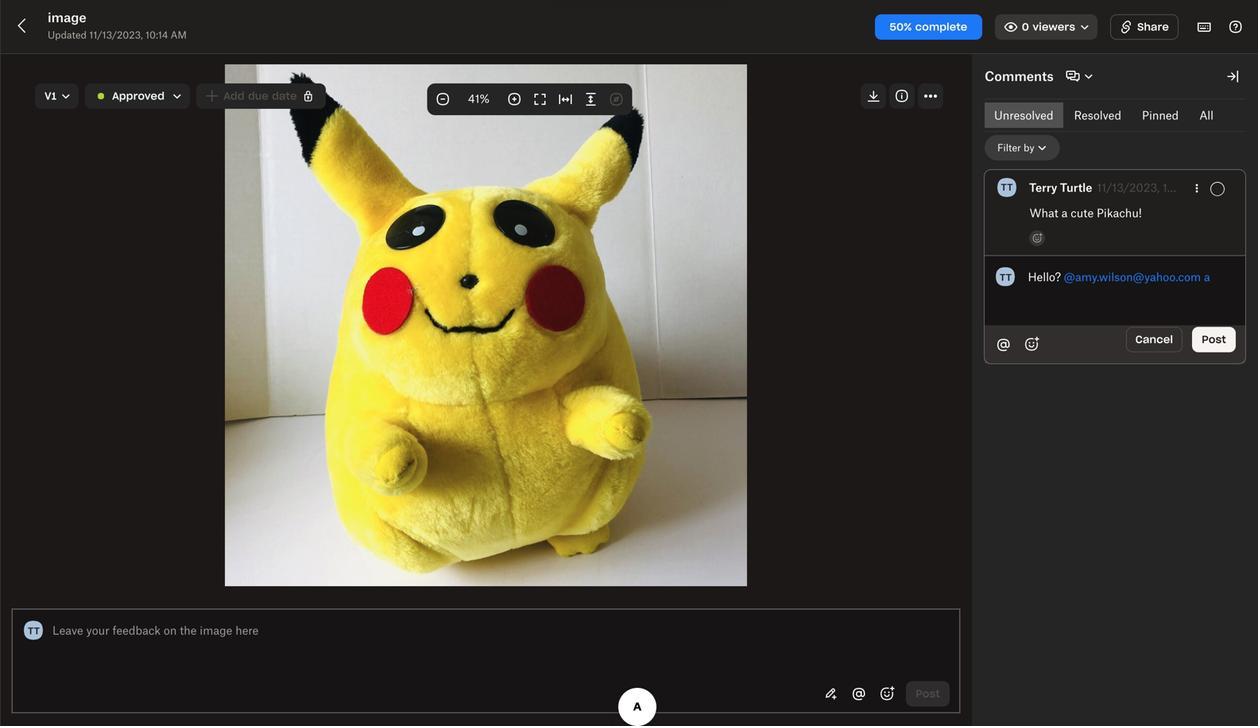Task type: vqa. For each thing, say whether or not it's contained in the screenshot.
AM within image Updated 11/13/2023, 10:14 AM
yes



Task type: locate. For each thing, give the bounding box(es) containing it.
on
[[164, 624, 177, 638]]

filter by button
[[985, 135, 1060, 161]]

am right 10:14
[[171, 29, 187, 41]]

11/13/2023, inside 'image updated 11/13/2023, 10:14 am'
[[89, 29, 143, 41]]

1 horizontal spatial image
[[200, 624, 232, 638]]

add emoji image
[[1031, 232, 1044, 245]]

image
[[48, 10, 86, 25], [200, 624, 232, 638]]

11/13/2023,
[[89, 29, 143, 41], [1097, 181, 1160, 194]]

0 horizontal spatial am
[[171, 29, 187, 41]]

0 vertical spatial a
[[1062, 206, 1068, 220]]

post button
[[1193, 327, 1236, 352]]

10:16
[[1163, 181, 1189, 194]]

all button
[[1190, 103, 1223, 128]]

tab list
[[985, 103, 1223, 128]]

fit to height image
[[581, 90, 601, 109]]

image right the on the bottom left of the page
[[200, 624, 232, 638]]

a up "post"
[[1204, 270, 1210, 284]]

approved button
[[85, 83, 190, 109]]

1 vertical spatial add emoji image
[[878, 685, 897, 704]]

what
[[1030, 206, 1059, 220]]

@amy.wilson@yahoo.com
[[1064, 270, 1201, 284]]

am left resolve comment thread icon at the top right of page
[[1192, 181, 1211, 194]]

1 vertical spatial am
[[1192, 181, 1211, 194]]

am inside 'image updated 11/13/2023, 10:14 am'
[[171, 29, 187, 41]]

add emoji image
[[1022, 335, 1041, 354], [878, 685, 897, 704]]

10:14
[[145, 29, 168, 41]]

your
[[86, 624, 109, 638]]

terry turtle 11/13/2023, 10:16 am
[[1029, 181, 1211, 194]]

0 vertical spatial image
[[48, 10, 86, 25]]

viewers
[[1033, 20, 1076, 33]]

0 horizontal spatial mention button image
[[850, 685, 869, 704]]

image up updated
[[48, 10, 86, 25]]

image updated 11/13/2023, 10:14 am
[[48, 10, 187, 41]]

filter
[[998, 142, 1021, 154]]

0 horizontal spatial image
[[48, 10, 86, 25]]

a left cute
[[1062, 206, 1068, 220]]

1 horizontal spatial am
[[1192, 181, 1211, 194]]

0 horizontal spatial add emoji image
[[878, 685, 897, 704]]

terry
[[1029, 181, 1058, 194]]

a
[[1062, 206, 1068, 220], [1204, 270, 1210, 284]]

show drawing tools image
[[822, 685, 841, 704]]

fit to width image
[[556, 90, 575, 109]]

1 horizontal spatial mention button image
[[994, 336, 1014, 355]]

approved
[[112, 89, 165, 103]]

am for image
[[171, 29, 187, 41]]

tt left the terry
[[1001, 182, 1013, 193]]

1 horizontal spatial 11/13/2023,
[[1097, 181, 1160, 194]]

tab list containing unresolved
[[985, 103, 1223, 128]]

tt left hello?
[[1000, 272, 1012, 283]]

1 vertical spatial tt
[[1000, 272, 1012, 283]]

what a cute pikachu!
[[1030, 206, 1142, 220]]

leave your feedback on the image here
[[52, 624, 259, 638]]

0 vertical spatial 11/13/2023,
[[89, 29, 143, 41]]

complete
[[915, 20, 968, 33]]

cancel
[[1136, 333, 1173, 346]]

None text field
[[1028, 268, 1236, 286]]

add emoji image right show drawing tools image
[[878, 685, 897, 704]]

view comment actions image
[[1191, 178, 1204, 199]]

1 vertical spatial 11/13/2023,
[[1097, 181, 1160, 194]]

2 vertical spatial tt
[[28, 626, 40, 637]]

1 vertical spatial a
[[1204, 270, 1210, 284]]

comments
[[985, 68, 1054, 84]]

0 vertical spatial tt
[[1001, 182, 1013, 193]]

50% complete
[[890, 20, 968, 33]]

tt left leave
[[28, 626, 40, 637]]

0 horizontal spatial 11/13/2023,
[[89, 29, 143, 41]]

11/13/2023, left 10:14
[[89, 29, 143, 41]]

11/13/2023, up 'pikachu!'
[[1097, 181, 1160, 194]]

0 vertical spatial am
[[171, 29, 187, 41]]

add emoji image down hello?
[[1022, 335, 1041, 354]]

None text field
[[53, 622, 950, 640]]

am
[[171, 29, 187, 41], [1192, 181, 1211, 194]]

tt
[[1001, 182, 1013, 193], [1000, 272, 1012, 283], [28, 626, 40, 637]]

0 vertical spatial add emoji image
[[1022, 335, 1041, 354]]

here
[[235, 624, 259, 638]]

0 horizontal spatial a
[[1062, 206, 1068, 220]]

1 horizontal spatial a
[[1204, 270, 1210, 284]]

1 vertical spatial image
[[200, 624, 232, 638]]

mention button image
[[994, 336, 1014, 355], [850, 685, 869, 704]]



Task type: describe. For each thing, give the bounding box(es) containing it.
hello? @amy.wilson@yahoo.com a
[[1028, 270, 1210, 284]]

11/13/2023, for terry turtle
[[1097, 181, 1160, 194]]

unresolved
[[994, 109, 1054, 122]]

none text field containing hello?
[[1028, 268, 1236, 286]]

the
[[180, 624, 197, 638]]

1 vertical spatial mention button image
[[850, 685, 869, 704]]

by
[[1024, 142, 1035, 154]]

pinned button
[[1133, 103, 1189, 128]]

share button
[[1111, 14, 1179, 40]]

all
[[1200, 109, 1214, 122]]

pinned
[[1142, 109, 1179, 122]]

resolve comment thread image
[[1211, 183, 1224, 200]]

leave
[[52, 624, 83, 638]]

50% complete button
[[875, 14, 982, 40]]

1 horizontal spatial add emoji image
[[1022, 335, 1041, 354]]

resolved button
[[1065, 103, 1131, 128]]

v1 button
[[35, 83, 79, 109]]

a inside text field
[[1204, 270, 1210, 284]]

post
[[1202, 333, 1227, 346]]

am for terry turtle
[[1192, 181, 1211, 194]]

filter by
[[998, 142, 1035, 154]]

unresolved button
[[985, 103, 1063, 128]]

0 viewers
[[1022, 20, 1076, 33]]

turtle
[[1060, 181, 1093, 194]]

cute
[[1071, 206, 1094, 220]]

hello?
[[1028, 270, 1061, 284]]

toggle fullscreen image
[[531, 90, 550, 109]]

0 viewers button
[[995, 14, 1098, 40]]

share
[[1138, 20, 1169, 33]]

image inside 'image updated 11/13/2023, 10:14 am'
[[48, 10, 86, 25]]

0 vertical spatial mention button image
[[994, 336, 1014, 355]]

hide sidebar image
[[1223, 67, 1242, 86]]

keyboard shortcuts image
[[1195, 17, 1214, 37]]

feedback
[[112, 624, 161, 638]]

0
[[1022, 20, 1030, 33]]

pikachu!
[[1097, 206, 1142, 220]]

11/13/2023, for image
[[89, 29, 143, 41]]

resolved
[[1074, 109, 1122, 122]]

updated
[[48, 29, 87, 41]]

50%
[[890, 20, 912, 33]]

cancel button
[[1126, 327, 1183, 352]]

v1
[[45, 89, 57, 103]]



